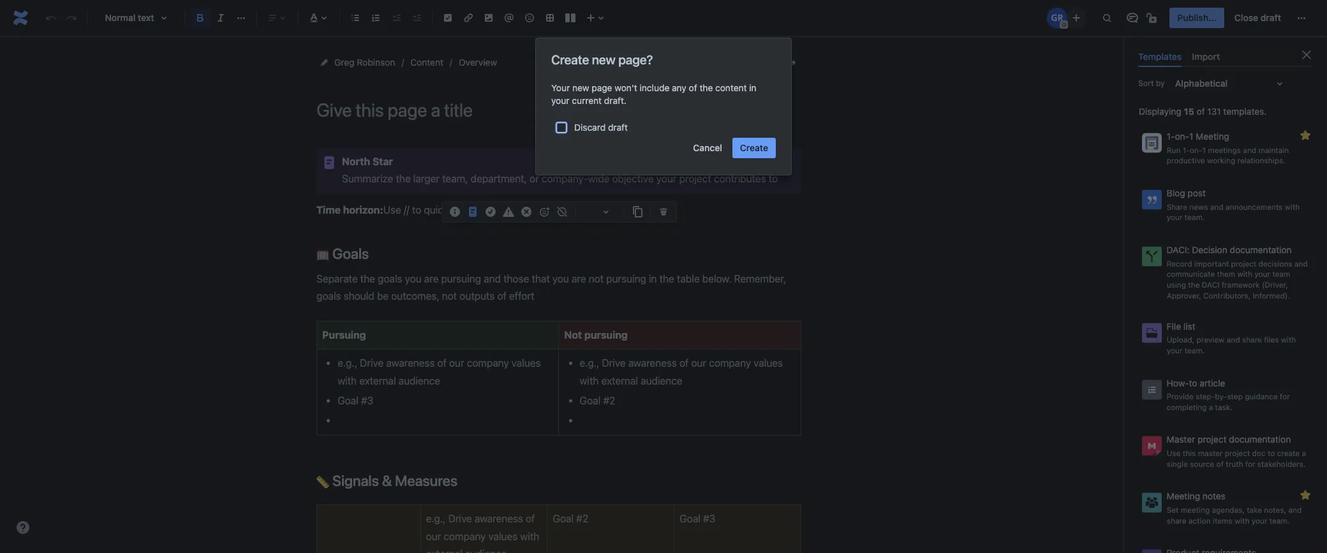 Task type: locate. For each thing, give the bounding box(es) containing it.
create up 'your' at the left top
[[551, 52, 589, 67]]

warning image
[[501, 204, 516, 220]]

0 vertical spatial a
[[1209, 403, 1213, 412]]

0 vertical spatial 1
[[1190, 131, 1194, 142]]

new inside your new page won't include any of the content in your current draft.
[[572, 82, 589, 93]]

meeting inside meeting notes set meeting agendas, take notes, and share action items with your team.
[[1167, 491, 1201, 502]]

note image
[[465, 204, 481, 220]]

to right doc
[[1268, 449, 1275, 458]]

team
[[1273, 269, 1291, 279]]

and up relationships.
[[1243, 145, 1257, 155]]

using
[[1167, 280, 1186, 290]]

0 vertical spatial team.
[[1185, 213, 1205, 222]]

2 vertical spatial of
[[1217, 459, 1224, 469]]

of inside master project documentation use this master project doc to create a single source of truth for stakeholders.
[[1217, 459, 1224, 469]]

draft inside button
[[1261, 12, 1282, 23]]

mention image
[[502, 10, 517, 26]]

your
[[551, 95, 570, 106], [1167, 213, 1183, 222], [1255, 269, 1271, 279], [1167, 346, 1183, 355], [1252, 516, 1268, 526]]

create for create
[[740, 142, 768, 153]]

daci:
[[1167, 244, 1190, 255]]

of right any
[[689, 82, 697, 93]]

0 horizontal spatial new
[[572, 82, 589, 93]]

displaying 15 of 131 templates.
[[1139, 106, 1267, 117]]

1 horizontal spatial a
[[1302, 449, 1306, 458]]

0 horizontal spatial a
[[1209, 403, 1213, 412]]

0 vertical spatial project
[[1232, 259, 1257, 268]]

0 vertical spatial new
[[592, 52, 616, 67]]

the left content
[[700, 82, 713, 93]]

2 horizontal spatial of
[[1217, 459, 1224, 469]]

0 vertical spatial for
[[1280, 392, 1290, 402]]

1 horizontal spatial 1
[[1203, 145, 1206, 155]]

tab list
[[1133, 46, 1317, 67]]

your down upload,
[[1167, 346, 1183, 355]]

cancel
[[693, 142, 722, 153]]

measures
[[395, 472, 458, 489]]

1-on-1 meeting run 1-on-1 meetings and maintain productive working relationships.
[[1167, 131, 1289, 166]]

new up current
[[572, 82, 589, 93]]

1 vertical spatial 1-
[[1183, 145, 1190, 155]]

1 vertical spatial create
[[740, 142, 768, 153]]

1
[[1190, 131, 1194, 142], [1203, 145, 1206, 155]]

and inside file list upload, preview and share files with your team.
[[1227, 335, 1240, 345]]

greg
[[334, 57, 355, 68]]

new
[[592, 52, 616, 67], [572, 82, 589, 93]]

approver,
[[1167, 291, 1202, 300]]

a down step-
[[1209, 403, 1213, 412]]

create for create new page?
[[551, 52, 589, 67]]

of down the master
[[1217, 459, 1224, 469]]

with right files
[[1281, 335, 1296, 345]]

horizon:
[[343, 204, 383, 216]]

your down take
[[1252, 516, 1268, 526]]

0 vertical spatial on-
[[1175, 131, 1190, 142]]

1 vertical spatial for
[[1246, 459, 1256, 469]]

your down share
[[1167, 213, 1183, 222]]

and down 'unstar meeting notes' image at the bottom of the page
[[1289, 505, 1302, 515]]

0 vertical spatial of
[[689, 82, 697, 93]]

how-to article provide step-by-step guidance for completing a task.
[[1167, 378, 1290, 412]]

blog
[[1167, 188, 1186, 199]]

and
[[1243, 145, 1257, 155], [1211, 202, 1224, 212], [1295, 259, 1308, 268], [1227, 335, 1240, 345], [1289, 505, 1302, 515]]

with right announcements
[[1285, 202, 1300, 212]]

documentation inside daci: decision documentation record important project decisions and communicate them with your team using the daci framework (driver, approver, contributors, informed).
[[1230, 244, 1292, 255]]

outdent ⇧tab image
[[389, 10, 404, 26]]

team. down notes,
[[1270, 516, 1290, 526]]

1 vertical spatial documentation
[[1229, 434, 1291, 445]]

0 horizontal spatial the
[[700, 82, 713, 93]]

working
[[1208, 156, 1236, 166]]

share
[[1242, 335, 1262, 345], [1167, 516, 1187, 526]]

0 horizontal spatial 1
[[1190, 131, 1194, 142]]

stakeholders.
[[1258, 459, 1306, 469]]

draft right close
[[1261, 12, 1282, 23]]

team. down news
[[1185, 213, 1205, 222]]

meeting up meetings
[[1196, 131, 1230, 142]]

pursuing
[[585, 329, 628, 341]]

1- up the productive
[[1183, 145, 1190, 155]]

team. down upload,
[[1185, 346, 1205, 355]]

0 vertical spatial 1-
[[1167, 131, 1175, 142]]

create inside button
[[740, 142, 768, 153]]

cancel button
[[686, 138, 730, 158]]

15
[[1184, 106, 1195, 117]]

file list upload, preview and share files with your team.
[[1167, 321, 1296, 355]]

with inside meeting notes set meeting agendas, take notes, and share action items with your team.
[[1235, 516, 1250, 526]]

draft inside create new page? dialog
[[608, 122, 628, 133]]

the
[[700, 82, 713, 93], [1189, 280, 1200, 290]]

documentation for daci: decision documentation
[[1230, 244, 1292, 255]]

your down 'your' at the left top
[[551, 95, 570, 106]]

for inside master project documentation use this master project doc to create a single source of truth for stakeholders.
[[1246, 459, 1256, 469]]

remove emoji image
[[555, 204, 570, 220]]

share left files
[[1242, 335, 1262, 345]]

completing
[[1167, 403, 1207, 412]]

italic ⌘i image
[[213, 10, 228, 26]]

star
[[373, 156, 393, 167]]

move this page image
[[319, 57, 329, 68]]

on- up run
[[1175, 131, 1190, 142]]

info image
[[447, 204, 463, 220]]

with inside daci: decision documentation record important project decisions and communicate them with your team using the daci framework (driver, approver, contributors, informed).
[[1238, 269, 1253, 279]]

1 vertical spatial share
[[1167, 516, 1187, 526]]

0 vertical spatial meeting
[[1196, 131, 1230, 142]]

create
[[1277, 449, 1300, 458]]

0 horizontal spatial share
[[1167, 516, 1187, 526]]

project up them
[[1232, 259, 1257, 268]]

1-
[[1167, 131, 1175, 142], [1183, 145, 1190, 155]]

meetings
[[1208, 145, 1241, 155]]

a
[[1209, 403, 1213, 412], [1302, 449, 1306, 458]]

editor toolbar toolbar
[[442, 202, 677, 236]]

documentation inside master project documentation use this master project doc to create a single source of truth for stakeholders.
[[1229, 434, 1291, 445]]

of inside your new page won't include any of the content in your current draft.
[[689, 82, 697, 93]]

contributors,
[[1204, 291, 1251, 300]]

0 horizontal spatial 1-
[[1167, 131, 1175, 142]]

draft for close draft
[[1261, 12, 1282, 23]]

team. inside file list upload, preview and share files with your team.
[[1185, 346, 1205, 355]]

confluence image
[[10, 8, 31, 28]]

1- up run
[[1167, 131, 1175, 142]]

project up the master
[[1198, 434, 1227, 445]]

layouts image
[[563, 10, 578, 26]]

0 horizontal spatial draft
[[608, 122, 628, 133]]

with up framework
[[1238, 269, 1253, 279]]

1 vertical spatial a
[[1302, 449, 1306, 458]]

single
[[1167, 459, 1188, 469]]

relationships.
[[1238, 156, 1286, 166]]

and inside daci: decision documentation record important project decisions and communicate them with your team using the daci framework (driver, approver, contributors, informed).
[[1295, 259, 1308, 268]]

create right cancel
[[740, 142, 768, 153]]

documentation up decisions at top
[[1230, 244, 1292, 255]]

your up the (driver,
[[1255, 269, 1271, 279]]

your inside meeting notes set meeting agendas, take notes, and share action items with your team.
[[1252, 516, 1268, 526]]

the down communicate
[[1189, 280, 1200, 290]]

link image
[[461, 10, 476, 26]]

:goal: image
[[317, 249, 329, 262], [317, 249, 329, 262]]

project
[[1232, 259, 1257, 268], [1198, 434, 1227, 445], [1225, 449, 1250, 458]]

project up 'truth'
[[1225, 449, 1250, 458]]

time horizon:
[[317, 204, 383, 216]]

list
[[1184, 321, 1196, 332]]

share inside meeting notes set meeting agendas, take notes, and share action items with your team.
[[1167, 516, 1187, 526]]

preview
[[1197, 335, 1225, 345]]

important
[[1195, 259, 1229, 268]]

1 vertical spatial draft
[[608, 122, 628, 133]]

communicate
[[1167, 269, 1215, 279]]

0 horizontal spatial for
[[1246, 459, 1256, 469]]

confluence image
[[10, 8, 31, 28]]

templates
[[1139, 51, 1182, 62]]

1 left meetings
[[1203, 145, 1206, 155]]

1 horizontal spatial to
[[1268, 449, 1275, 458]]

0 horizontal spatial create
[[551, 52, 589, 67]]

1 horizontal spatial create
[[740, 142, 768, 153]]

on-
[[1175, 131, 1190, 142], [1190, 145, 1203, 155]]

a inside how-to article provide step-by-step guidance for completing a task.
[[1209, 403, 1213, 412]]

1 horizontal spatial new
[[592, 52, 616, 67]]

for right guidance
[[1280, 392, 1290, 402]]

0 vertical spatial documentation
[[1230, 244, 1292, 255]]

0 horizontal spatial to
[[1189, 378, 1198, 388]]

with inside file list upload, preview and share files with your team.
[[1281, 335, 1296, 345]]

1 vertical spatial the
[[1189, 280, 1200, 290]]

productive
[[1167, 156, 1205, 166]]

1 down 15
[[1190, 131, 1194, 142]]

meeting notes set meeting agendas, take notes, and share action items with your team.
[[1167, 491, 1302, 526]]

master
[[1167, 434, 1196, 445]]

0 vertical spatial create
[[551, 52, 589, 67]]

greg robinson link
[[334, 55, 395, 70]]

source
[[1190, 459, 1215, 469]]

draft
[[1261, 12, 1282, 23], [608, 122, 628, 133]]

templates.
[[1224, 106, 1267, 117]]

meeting up set
[[1167, 491, 1201, 502]]

a for article
[[1209, 403, 1213, 412]]

import
[[1192, 51, 1220, 62]]

0 horizontal spatial of
[[689, 82, 697, 93]]

bold ⌘b image
[[193, 10, 208, 26]]

1 horizontal spatial of
[[1197, 106, 1205, 117]]

to up step-
[[1189, 378, 1198, 388]]

emoji image
[[522, 10, 537, 26]]

of
[[689, 82, 697, 93], [1197, 106, 1205, 117], [1217, 459, 1224, 469]]

0 vertical spatial to
[[1189, 378, 1198, 388]]

0 vertical spatial share
[[1242, 335, 1262, 345]]

0 vertical spatial the
[[700, 82, 713, 93]]

make page full-width image
[[782, 55, 798, 70]]

meeting
[[1196, 131, 1230, 142], [1167, 491, 1201, 502]]

doc
[[1253, 449, 1266, 458]]

documentation for master project documentation
[[1229, 434, 1291, 445]]

undo ⌘z image
[[43, 10, 59, 26]]

documentation up doc
[[1229, 434, 1291, 445]]

1 vertical spatial to
[[1268, 449, 1275, 458]]

for inside how-to article provide step-by-step guidance for completing a task.
[[1280, 392, 1290, 402]]

bullet list ⌘⇧8 image
[[348, 10, 363, 26]]

:straight_ruler: image
[[317, 476, 329, 489]]

overview
[[459, 57, 497, 68]]

a inside master project documentation use this master project doc to create a single source of truth for stakeholders.
[[1302, 449, 1306, 458]]

redo ⌘⇧z image
[[64, 10, 79, 26]]

share down set
[[1167, 516, 1187, 526]]

and right news
[[1211, 202, 1224, 212]]

action item image
[[440, 10, 456, 26]]

and right decisions at top
[[1295, 259, 1308, 268]]

with
[[1285, 202, 1300, 212], [1238, 269, 1253, 279], [1281, 335, 1296, 345], [1235, 516, 1250, 526]]

1 horizontal spatial the
[[1189, 280, 1200, 290]]

indent tab image
[[409, 10, 424, 26]]

unstar 1-on-1 meeting image
[[1298, 128, 1313, 143]]

1 vertical spatial team.
[[1185, 346, 1205, 355]]

2 vertical spatial project
[[1225, 449, 1250, 458]]

and inside meeting notes set meeting agendas, take notes, and share action items with your team.
[[1289, 505, 1302, 515]]

new up page
[[592, 52, 616, 67]]

for down doc
[[1246, 459, 1256, 469]]

2 vertical spatial team.
[[1270, 516, 1290, 526]]

project inside daci: decision documentation record important project decisions and communicate them with your team using the daci framework (driver, approver, contributors, informed).
[[1232, 259, 1257, 268]]

any
[[672, 82, 687, 93]]

share
[[1167, 202, 1188, 212]]

of right 15
[[1197, 106, 1205, 117]]

a right create
[[1302, 449, 1306, 458]]

a for documentation
[[1302, 449, 1306, 458]]

draft down draft.
[[608, 122, 628, 133]]

background color image
[[599, 204, 614, 220]]

and right preview
[[1227, 335, 1240, 345]]

with down take
[[1235, 516, 1250, 526]]

this
[[1183, 449, 1196, 458]]

content
[[411, 57, 444, 68]]

1 horizontal spatial draft
[[1261, 12, 1282, 23]]

error image
[[519, 204, 534, 220]]

1 vertical spatial meeting
[[1167, 491, 1201, 502]]

on- up the productive
[[1190, 145, 1203, 155]]

1 horizontal spatial for
[[1280, 392, 1290, 402]]

1 vertical spatial new
[[572, 82, 589, 93]]

tab list containing templates
[[1133, 46, 1317, 67]]

displaying
[[1139, 106, 1182, 117]]

signals
[[332, 472, 379, 489]]

0 vertical spatial draft
[[1261, 12, 1282, 23]]

current
[[572, 95, 602, 106]]

documentation
[[1230, 244, 1292, 255], [1229, 434, 1291, 445]]

1 horizontal spatial share
[[1242, 335, 1262, 345]]

to
[[1189, 378, 1198, 388], [1268, 449, 1275, 458]]

unstar meeting notes image
[[1298, 488, 1313, 503]]



Task type: vqa. For each thing, say whether or not it's contained in the screenshot.
'(Driver,'
yes



Task type: describe. For each thing, give the bounding box(es) containing it.
master project documentation use this master project doc to create a single source of truth for stakeholders.
[[1167, 434, 1306, 469]]

by-
[[1215, 392, 1228, 402]]

informed).
[[1253, 291, 1290, 300]]

won't
[[615, 82, 637, 93]]

action
[[1189, 516, 1211, 526]]

share inside file list upload, preview and share files with your team.
[[1242, 335, 1262, 345]]

blog post share news and announcements with your team.
[[1167, 188, 1300, 222]]

1 vertical spatial 1
[[1203, 145, 1206, 155]]

greg robinson
[[334, 57, 395, 68]]

close draft
[[1235, 12, 1282, 23]]

the inside daci: decision documentation record important project decisions and communicate them with your team using the daci framework (driver, approver, contributors, informed).
[[1189, 280, 1200, 290]]

with inside blog post share news and announcements with your team.
[[1285, 202, 1300, 212]]

draft.
[[604, 95, 627, 106]]

goals
[[329, 245, 369, 263]]

team. inside meeting notes set meeting agendas, take notes, and share action items with your team.
[[1270, 516, 1290, 526]]

remove image
[[656, 204, 671, 220]]

run
[[1167, 145, 1181, 155]]

time
[[317, 204, 341, 216]]

meeting
[[1181, 505, 1210, 515]]

1 vertical spatial project
[[1198, 434, 1227, 445]]

your inside file list upload, preview and share files with your team.
[[1167, 346, 1183, 355]]

success image
[[483, 204, 498, 220]]

signals & measures
[[329, 472, 458, 489]]

&
[[382, 472, 392, 489]]

how-
[[1167, 378, 1189, 388]]

create new page? dialog
[[536, 38, 791, 175]]

your inside daci: decision documentation record important project decisions and communicate them with your team using the daci framework (driver, approver, contributors, informed).
[[1255, 269, 1271, 279]]

meeting inside 1-on-1 meeting run 1-on-1 meetings and maintain productive working relationships.
[[1196, 131, 1230, 142]]

step
[[1228, 392, 1243, 402]]

task.
[[1216, 403, 1233, 412]]

your inside blog post share news and announcements with your team.
[[1167, 213, 1183, 222]]

files
[[1264, 335, 1279, 345]]

them
[[1217, 269, 1236, 279]]

decisions
[[1259, 259, 1293, 268]]

overview link
[[459, 55, 497, 70]]

numbered list ⌘⇧7 image
[[368, 10, 384, 26]]

Give this page a title text field
[[317, 100, 802, 121]]

master
[[1198, 449, 1223, 458]]

131
[[1208, 106, 1221, 117]]

close
[[1235, 12, 1259, 23]]

new for page
[[572, 82, 589, 93]]

upload,
[[1167, 335, 1195, 345]]

record
[[1167, 259, 1192, 268]]

1 vertical spatial on-
[[1190, 145, 1203, 155]]

by
[[1156, 78, 1165, 88]]

table image
[[542, 10, 558, 26]]

page?
[[619, 52, 653, 67]]

post
[[1188, 188, 1206, 199]]

decision
[[1192, 244, 1228, 255]]

not
[[564, 329, 582, 341]]

greg robinson image
[[1048, 8, 1068, 28]]

(driver,
[[1262, 280, 1288, 290]]

provide
[[1167, 392, 1194, 402]]

to inside master project documentation use this master project doc to create a single source of truth for stakeholders.
[[1268, 449, 1275, 458]]

publish...
[[1178, 12, 1217, 23]]

maintain
[[1259, 145, 1289, 155]]

discard draft
[[574, 122, 628, 133]]

robinson
[[357, 57, 395, 68]]

:straight_ruler: image
[[317, 476, 329, 489]]

content
[[716, 82, 747, 93]]

content link
[[411, 55, 444, 70]]

the inside your new page won't include any of the content in your current draft.
[[700, 82, 713, 93]]

sort
[[1139, 78, 1154, 88]]

framework
[[1222, 280, 1260, 290]]

draft for discard draft
[[608, 122, 628, 133]]

north
[[342, 156, 370, 167]]

close draft button
[[1227, 8, 1289, 28]]

Main content area, start typing to enter text. text field
[[309, 147, 809, 553]]

announcements
[[1226, 202, 1283, 212]]

north star
[[342, 156, 393, 167]]

discard
[[574, 122, 606, 133]]

agendas,
[[1212, 505, 1245, 515]]

include
[[640, 82, 670, 93]]

not pursuing
[[564, 329, 628, 341]]

to inside how-to article provide step-by-step guidance for completing a task.
[[1189, 378, 1198, 388]]

1 horizontal spatial 1-
[[1183, 145, 1190, 155]]

add image, video, or file image
[[481, 10, 497, 26]]

editor add emoji image
[[537, 204, 552, 220]]

team. inside blog post share news and announcements with your team.
[[1185, 213, 1205, 222]]

create new page?
[[551, 52, 653, 67]]

items
[[1213, 516, 1233, 526]]

publish... button
[[1170, 8, 1225, 28]]

truth
[[1226, 459, 1244, 469]]

in
[[750, 82, 757, 93]]

article
[[1200, 378, 1226, 388]]

daci
[[1202, 280, 1220, 290]]

and inside blog post share news and announcements with your team.
[[1211, 202, 1224, 212]]

take
[[1247, 505, 1262, 515]]

new for page?
[[592, 52, 616, 67]]

copy image
[[630, 204, 645, 220]]

file
[[1167, 321, 1181, 332]]

news
[[1190, 202, 1208, 212]]

daci: decision documentation record important project decisions and communicate them with your team using the daci framework (driver, approver, contributors, informed).
[[1167, 244, 1308, 300]]

your inside your new page won't include any of the content in your current draft.
[[551, 95, 570, 106]]

close templates and import image
[[1299, 47, 1315, 63]]

1 vertical spatial of
[[1197, 106, 1205, 117]]

page
[[592, 82, 612, 93]]

panel note image
[[322, 155, 337, 170]]

your
[[551, 82, 570, 93]]

and inside 1-on-1 meeting run 1-on-1 meetings and maintain productive working relationships.
[[1243, 145, 1257, 155]]

pursuing
[[322, 329, 366, 341]]

set
[[1167, 505, 1179, 515]]

use
[[1167, 449, 1181, 458]]



